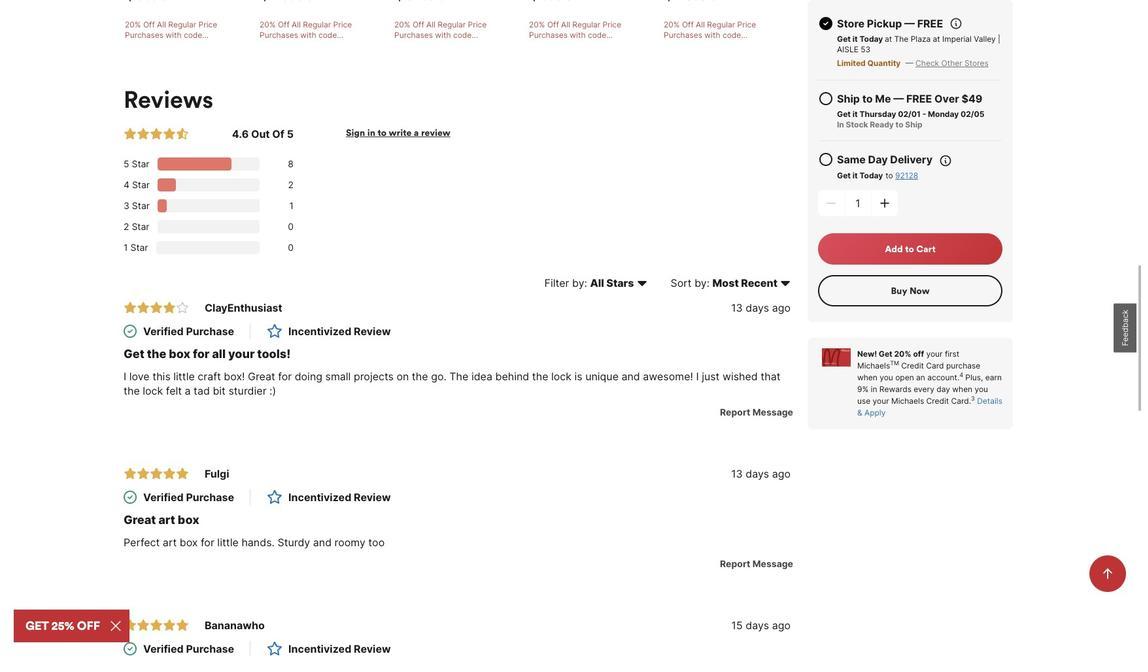 Task type: locate. For each thing, give the bounding box(es) containing it.
ago
[[772, 299, 791, 312], [772, 465, 791, 479], [772, 617, 791, 630]]

2 down 8
[[288, 177, 294, 188]]

report for great art box
[[720, 556, 751, 568]]

5 20% off all regular price purchases with code 24dayusmik link from the left
[[664, 0, 796, 48]]

1 review from the top
[[354, 323, 391, 336]]

0 vertical spatial review
[[354, 323, 391, 336]]

the
[[894, 34, 909, 44], [450, 368, 469, 381]]

0 vertical spatial in
[[367, 125, 376, 137]]

a right felt
[[185, 382, 191, 396]]

13
[[731, 299, 743, 312], [731, 465, 743, 479]]

price for 5th 20% off all regular price purchases with code 24dayusmik link from the left
[[738, 17, 756, 27]]

get up in
[[837, 109, 851, 119]]

0 horizontal spatial i
[[124, 368, 126, 381]]

report message button for get the box for all your tools!
[[715, 404, 793, 417]]

report message down that
[[720, 405, 793, 416]]

0 vertical spatial message
[[753, 405, 793, 416]]

at right 'plaza'
[[933, 34, 940, 44]]

4 star ratings bar progress bar
[[158, 176, 176, 189]]

star for 3 star
[[132, 198, 150, 209]]

1 vertical spatial verified purchase
[[143, 489, 234, 502]]

4 price from the left
[[603, 17, 622, 27]]

0 horizontal spatial michaels
[[857, 361, 890, 371]]

1 purchase from the top
[[186, 323, 234, 336]]

1 horizontal spatial the
[[894, 34, 909, 44]]

4 24dayusmik from the left
[[529, 38, 579, 48]]

3 price from the left
[[468, 17, 487, 27]]

2 verified from the top
[[143, 489, 184, 502]]

5 right of
[[287, 125, 294, 138]]

verified for art
[[143, 489, 184, 502]]

1 0 from the top
[[288, 219, 294, 230]]

— up 'plaza'
[[905, 17, 915, 30]]

valley
[[974, 34, 996, 44]]

2 13 from the top
[[731, 465, 743, 479]]

wished
[[723, 368, 758, 381]]

2 0 from the top
[[288, 240, 294, 251]]

free
[[917, 17, 943, 30], [906, 92, 932, 105]]

0 horizontal spatial 5
[[124, 156, 129, 167]]

0 vertical spatial 5
[[287, 125, 294, 138]]

to down 02/01 at the top right of the page
[[896, 120, 904, 130]]

buy now
[[891, 285, 930, 297]]

for left doing
[[278, 368, 292, 381]]

2 incentivized from the top
[[288, 489, 351, 502]]

this
[[152, 368, 171, 381]]

in
[[367, 125, 376, 137], [871, 385, 877, 394]]

for left hands.
[[201, 534, 214, 547]]

report message button up 15 days ago
[[715, 556, 793, 569]]

free up 'plaza'
[[917, 17, 943, 30]]

projects
[[354, 368, 394, 381]]

box for all
[[169, 345, 190, 359]]

get
[[837, 34, 851, 44], [837, 109, 851, 119], [837, 171, 851, 181], [124, 345, 144, 359], [879, 349, 893, 359]]

1 report message button from the top
[[715, 404, 793, 417]]

0 horizontal spatial 2
[[124, 219, 129, 230]]

2 i from the left
[[696, 368, 699, 381]]

2 ago from the top
[[772, 465, 791, 479]]

to right add
[[905, 243, 914, 255]]

0 vertical spatial purchase
[[186, 323, 234, 336]]

michaels down rewards on the right of the page
[[891, 396, 924, 406]]

1 horizontal spatial lock
[[551, 368, 572, 381]]

for
[[193, 345, 210, 359], [278, 368, 292, 381], [201, 534, 214, 547]]

your inside your first michaels
[[926, 349, 943, 359]]

star up 3 star
[[132, 177, 150, 188]]

regular
[[168, 17, 196, 27], [303, 17, 331, 27], [438, 17, 466, 27], [572, 17, 601, 27], [707, 17, 735, 27]]

buy now button
[[818, 275, 1003, 307]]

1 all from the left
[[157, 17, 166, 27]]

1 horizontal spatial when
[[952, 385, 973, 394]]

earn
[[986, 373, 1002, 383]]

of
[[272, 125, 285, 138]]

0 vertical spatial 4
[[124, 177, 130, 188]]

2 code from the left
[[318, 28, 337, 38]]

0 vertical spatial michaels
[[857, 361, 890, 371]]

1 vertical spatial it
[[853, 109, 858, 119]]

unique
[[585, 368, 619, 381]]

1 vertical spatial message
[[753, 556, 793, 568]]

verified purchase up get the box for all your tools!
[[143, 323, 234, 336]]

details & apply link
[[857, 396, 1003, 418]]

message for get the box for all your tools!
[[753, 405, 793, 416]]

1 vertical spatial box
[[178, 511, 199, 525]]

20% off all regular price purchases with code 24dayusmik link
[[125, 0, 257, 48], [260, 0, 392, 48], [394, 0, 526, 48], [529, 0, 661, 48], [664, 0, 796, 48]]

review
[[354, 323, 391, 336], [354, 489, 391, 502], [354, 641, 391, 654]]

your first michaels
[[857, 349, 960, 371]]

bit
[[213, 382, 226, 396]]

1 code from the left
[[184, 28, 202, 38]]

1 vertical spatial review
[[354, 489, 391, 502]]

3 it from the top
[[853, 171, 858, 181]]

you
[[880, 373, 893, 383], [975, 385, 988, 394]]

sign
[[346, 125, 365, 137]]

a right write
[[414, 125, 419, 137]]

report up the 15
[[720, 556, 751, 568]]

card.
[[951, 396, 971, 406]]

1 i from the left
[[124, 368, 126, 381]]

open samedaydelivery details modal image
[[939, 154, 952, 167]]

when up 9%
[[857, 373, 878, 383]]

lock down this
[[143, 382, 163, 396]]

at down store pickup — free
[[885, 34, 892, 44]]

0 horizontal spatial when
[[857, 373, 878, 383]]

0 vertical spatial report
[[720, 405, 751, 416]]

in right sign
[[367, 125, 376, 137]]

1 vertical spatial —
[[906, 58, 914, 68]]

you inside 4 plus, earn 9% in rewards every day when you use your michaels credit card.
[[975, 385, 988, 394]]

1 down 2 star
[[124, 240, 128, 251]]

3 verified from the top
[[143, 641, 184, 654]]

report for get the box for all your tools!
[[720, 405, 751, 416]]

ship up in
[[837, 92, 860, 105]]

5 price from the left
[[738, 17, 756, 27]]

all for fourth 20% off all regular price purchases with code 24dayusmik link from the left
[[561, 17, 570, 27]]

review for great art box
[[354, 489, 391, 502]]

a inside button
[[414, 125, 419, 137]]

1 vertical spatial in
[[871, 385, 877, 394]]

out
[[251, 125, 270, 138]]

get inside get it thursday 02/01 - monday 02/05 in stock ready to ship
[[837, 109, 851, 119]]

box for little
[[180, 534, 198, 547]]

all for 1st 20% off all regular price purchases with code 24dayusmik link from the left
[[157, 17, 166, 27]]

ship inside get it thursday 02/01 - monday 02/05 in stock ready to ship
[[905, 120, 923, 130]]

0 horizontal spatial you
[[880, 373, 893, 383]]

2 message from the top
[[753, 556, 793, 568]]

code
[[184, 28, 202, 38], [318, 28, 337, 38], [453, 28, 472, 38], [588, 28, 606, 38], [723, 28, 741, 38]]

it up aisle
[[853, 34, 858, 44]]

little left hands.
[[217, 534, 239, 547]]

0 vertical spatial report message
[[720, 405, 793, 416]]

star up 4 star
[[132, 156, 150, 167]]

price for 1st 20% off all regular price purchases with code 24dayusmik link from the left
[[199, 17, 217, 27]]

michaels
[[857, 361, 890, 371], [891, 396, 924, 406]]

0 vertical spatial for
[[193, 345, 210, 359]]

at
[[885, 34, 892, 44], [933, 34, 940, 44]]

art for great
[[158, 511, 175, 525]]

purchase up get the box for all your tools!
[[186, 323, 234, 336]]

3 ago from the top
[[772, 617, 791, 630]]

1 down 8
[[289, 198, 294, 209]]

purchase
[[186, 323, 234, 336], [186, 489, 234, 502], [186, 641, 234, 654]]

1 vertical spatial 5
[[124, 156, 129, 167]]

4 20% off all regular price purchases with code 24dayusmik link from the left
[[529, 0, 661, 48]]

incentivized review for great art box
[[288, 489, 391, 502]]

2 report from the top
[[720, 556, 751, 568]]

get for get it today to 92128
[[837, 171, 851, 181]]

the down store pickup — free
[[894, 34, 909, 44]]

1 vertical spatial purchase
[[186, 489, 234, 502]]

1 horizontal spatial ship
[[905, 120, 923, 130]]

0 horizontal spatial great
[[124, 511, 156, 525]]

2 vertical spatial verified purchase
[[143, 641, 234, 654]]

to down 'same day delivery'
[[886, 171, 893, 181]]

3 purchases from the left
[[394, 28, 433, 38]]

art
[[158, 511, 175, 525], [163, 534, 177, 547]]

13 for great art box
[[731, 465, 743, 479]]

it inside the get it today at the plaza at imperial valley | aisle 53
[[853, 34, 858, 44]]

1 13 days ago from the top
[[731, 299, 791, 312]]

purchase down bananawho
[[186, 641, 234, 654]]

0 vertical spatial today
[[860, 34, 883, 44]]

1
[[289, 198, 294, 209], [124, 240, 128, 251]]

2 review from the top
[[354, 489, 391, 502]]

Number Stepper text field
[[845, 190, 871, 216]]

get up love
[[124, 345, 144, 359]]

you up rewards on the right of the page
[[880, 373, 893, 383]]

the right the on
[[412, 368, 428, 381]]

1 today from the top
[[860, 34, 883, 44]]

0 vertical spatial art
[[158, 511, 175, 525]]

report message button down wished
[[715, 404, 793, 417]]

1 vertical spatial 0
[[288, 240, 294, 251]]

aisle
[[837, 44, 859, 54]]

i love this little craft box! great for doing small projects on the go. the idea behind the lock is unique and awesome! i just wished that the lock felt a tad bit sturdier :)
[[124, 368, 781, 396]]

2 vertical spatial for
[[201, 534, 214, 547]]

2 13 days ago from the top
[[731, 465, 791, 479]]

1 horizontal spatial in
[[871, 385, 877, 394]]

credit inside tm credit card purchase when you open an account.
[[902, 361, 924, 371]]

3 code from the left
[[453, 28, 472, 38]]

1 vertical spatial incentivized review
[[288, 489, 391, 502]]

report down wished
[[720, 405, 751, 416]]

free up -
[[906, 92, 932, 105]]

purchase for art
[[186, 489, 234, 502]]

3 for star
[[124, 198, 129, 209]]

price for third 20% off all regular price purchases with code 24dayusmik link from left
[[468, 17, 487, 27]]

add to cart
[[885, 243, 936, 255]]

4 20% off all regular price purchases with code 24dayusmik from the left
[[529, 17, 622, 48]]

2 horizontal spatial your
[[926, 349, 943, 359]]

incentivized review for get the box for all your tools!
[[288, 323, 391, 336]]

today inside the get it today at the plaza at imperial valley | aisle 53
[[860, 34, 883, 44]]

2 all from the left
[[292, 17, 301, 27]]

michaels down new!
[[857, 361, 890, 371]]

0 vertical spatial a
[[414, 125, 419, 137]]

2 report message from the top
[[720, 556, 793, 568]]

0 horizontal spatial 1
[[124, 240, 128, 251]]

you inside tm credit card purchase when you open an account.
[[880, 373, 893, 383]]

4 regular from the left
[[572, 17, 601, 27]]

and left roomy
[[313, 534, 332, 547]]

it for get it today to 92128
[[853, 171, 858, 181]]

the inside the get it today at the plaza at imperial valley | aisle 53
[[894, 34, 909, 44]]

1 verified purchase from the top
[[143, 323, 234, 336]]

verified purchase down bananawho
[[143, 641, 234, 654]]

and right unique
[[622, 368, 640, 381]]

perfect
[[124, 534, 160, 547]]

4 for star
[[124, 177, 130, 188]]

1 24dayusmik from the left
[[125, 38, 175, 48]]

2 with from the left
[[300, 28, 316, 38]]

8
[[288, 156, 294, 167]]

3 inside 3 details & apply
[[971, 395, 975, 403]]

cart
[[917, 243, 936, 255]]

button to increment counter for number stepper image
[[878, 197, 891, 210]]

the up this
[[147, 345, 166, 359]]

quantity
[[868, 58, 901, 68]]

credit down the off
[[902, 361, 924, 371]]

off
[[143, 17, 155, 27], [278, 17, 290, 27], [413, 17, 424, 27], [547, 17, 559, 27], [682, 17, 694, 27]]

4 down 5 star
[[124, 177, 130, 188]]

sign in to write a review
[[346, 125, 450, 137]]

1 vertical spatial days
[[746, 465, 769, 479]]

just
[[702, 368, 720, 381]]

with
[[166, 28, 182, 38], [300, 28, 316, 38], [435, 28, 451, 38], [570, 28, 586, 38], [705, 28, 720, 38]]

tabler image
[[124, 125, 137, 138], [137, 125, 150, 138], [163, 125, 176, 138], [818, 152, 834, 167], [124, 299, 137, 312], [150, 299, 163, 312], [163, 299, 176, 312], [124, 465, 137, 479], [163, 465, 176, 479], [176, 617, 189, 630]]

2 for 2
[[288, 177, 294, 188]]

3 all from the left
[[427, 17, 436, 27]]

in inside button
[[367, 125, 376, 137]]

1 horizontal spatial great
[[248, 368, 275, 381]]

1 horizontal spatial 3
[[971, 395, 975, 403]]

0 horizontal spatial the
[[450, 368, 469, 381]]

2 verified purchase from the top
[[143, 489, 234, 502]]

0 vertical spatial little
[[173, 368, 195, 381]]

1 horizontal spatial and
[[622, 368, 640, 381]]

it up stock
[[853, 109, 858, 119]]

2 today from the top
[[860, 171, 883, 181]]

for for your
[[193, 345, 210, 359]]

i
[[124, 368, 126, 381], [696, 368, 699, 381]]

1 incentivized review from the top
[[288, 323, 391, 336]]

get down same
[[837, 171, 851, 181]]

today down day
[[860, 171, 883, 181]]

0 horizontal spatial 4
[[124, 177, 130, 188]]

1 horizontal spatial i
[[696, 368, 699, 381]]

4 down the purchase
[[960, 372, 963, 379]]

verified for the
[[143, 323, 184, 336]]

tm credit card purchase when you open an account.
[[857, 360, 981, 383]]

verified purchase for art
[[143, 489, 234, 502]]

2 purchase from the top
[[186, 489, 234, 502]]

all for 5th 20% off all regular price purchases with code 24dayusmik link from the left
[[696, 17, 705, 27]]

0 vertical spatial 3
[[124, 198, 129, 209]]

details
[[977, 396, 1003, 406]]

get up aisle
[[837, 34, 851, 44]]

0 vertical spatial it
[[853, 34, 858, 44]]

the right go.
[[450, 368, 469, 381]]

0 vertical spatial you
[[880, 373, 893, 383]]

code for third 20% off all regular price purchases with code 24dayusmik link from left
[[453, 28, 472, 38]]

your up "apply"
[[873, 396, 889, 406]]

open
[[896, 373, 914, 383]]

2 days from the top
[[746, 465, 769, 479]]

me
[[875, 92, 891, 105]]

1 verified from the top
[[143, 323, 184, 336]]

5 up 4 star
[[124, 156, 129, 167]]

to left write
[[378, 125, 387, 137]]

ship
[[837, 92, 860, 105], [905, 120, 923, 130]]

art down great art box
[[163, 534, 177, 547]]

2 report message button from the top
[[715, 556, 793, 569]]

2 incentivized review from the top
[[288, 489, 391, 502]]

0 for 1 star
[[288, 240, 294, 251]]

1 vertical spatial 3
[[971, 395, 975, 403]]

1 incentivized from the top
[[288, 323, 351, 336]]

3
[[124, 198, 129, 209], [971, 395, 975, 403]]

little up felt
[[173, 368, 195, 381]]

2 vertical spatial verified
[[143, 641, 184, 654]]

2 it from the top
[[853, 109, 858, 119]]

0 vertical spatial verified
[[143, 323, 184, 336]]

1 days from the top
[[746, 299, 769, 312]]

days for great art box
[[746, 465, 769, 479]]

star for 5 star
[[132, 156, 150, 167]]

02/05
[[961, 109, 985, 119]]

0 vertical spatial 0
[[288, 219, 294, 230]]

in right 9%
[[871, 385, 877, 394]]

star down 3 star
[[132, 219, 149, 230]]

it inside get it thursday 02/01 - monday 02/05 in stock ready to ship
[[853, 109, 858, 119]]

2 price from the left
[[333, 17, 352, 27]]

message down that
[[753, 405, 793, 416]]

plaza
[[911, 34, 931, 44]]

get for get the box for all your tools!
[[124, 345, 144, 359]]

1 horizontal spatial 2
[[288, 177, 294, 188]]

1 vertical spatial ship
[[905, 120, 923, 130]]

and inside i love this little craft box! great for doing small projects on the go. the idea behind the lock is unique and awesome! i just wished that the lock felt a tad bit sturdier :)
[[622, 368, 640, 381]]

code for 5th 20% off all regular price purchases with code 24dayusmik link from the left
[[723, 28, 741, 38]]

1 vertical spatial 2
[[124, 219, 129, 230]]

1 horizontal spatial 1
[[289, 198, 294, 209]]

sign in to write a review button
[[346, 124, 450, 137]]

0 vertical spatial —
[[905, 17, 915, 30]]

store pickup — free
[[837, 17, 943, 30]]

1 purchases from the left
[[125, 28, 164, 38]]

5 star ratings bar progress bar
[[157, 155, 232, 169]]

0 vertical spatial report message button
[[715, 404, 793, 417]]

2 star
[[124, 219, 149, 230]]

2 vertical spatial days
[[746, 617, 769, 630]]

get for get it today at the plaza at imperial valley | aisle 53
[[837, 34, 851, 44]]

to inside button
[[378, 125, 387, 137]]

star down 4 star
[[132, 198, 150, 209]]

report message for great art box
[[720, 556, 793, 568]]

i left love
[[124, 368, 126, 381]]

4 all from the left
[[561, 17, 570, 27]]

15 days ago
[[732, 617, 791, 630]]

1 horizontal spatial your
[[873, 396, 889, 406]]

1 price from the left
[[199, 17, 217, 27]]

report message up 15 days ago
[[720, 556, 793, 568]]

3 incentivized from the top
[[288, 641, 351, 654]]

1 report from the top
[[720, 405, 751, 416]]

1 vertical spatial the
[[450, 368, 469, 381]]

great up :)
[[248, 368, 275, 381]]

message for great art box
[[753, 556, 793, 568]]

1 horizontal spatial at
[[933, 34, 940, 44]]

1 off from the left
[[143, 17, 155, 27]]

1 horizontal spatial little
[[217, 534, 239, 547]]

3 review from the top
[[354, 641, 391, 654]]

for left the "all"
[[193, 345, 210, 359]]

0 horizontal spatial little
[[173, 368, 195, 381]]

art for perfect
[[163, 534, 177, 547]]

when
[[857, 373, 878, 383], [952, 385, 973, 394]]

4 code from the left
[[588, 28, 606, 38]]

michaels inside your first michaels
[[857, 361, 890, 371]]

1 vertical spatial ago
[[772, 465, 791, 479]]

3 up 2 star
[[124, 198, 129, 209]]

your right the "all"
[[228, 345, 255, 359]]

1 vertical spatial art
[[163, 534, 177, 547]]

1 ago from the top
[[772, 299, 791, 312]]

0 vertical spatial the
[[894, 34, 909, 44]]

incentivized review
[[288, 323, 391, 336], [288, 489, 391, 502], [288, 641, 391, 654]]

5 code from the left
[[723, 28, 741, 38]]

4 inside 4 plus, earn 9% in rewards every day when you use your michaels credit card.
[[960, 372, 963, 379]]

4.6 out of 5
[[232, 125, 294, 138]]

— right me
[[894, 92, 904, 105]]

love
[[129, 368, 150, 381]]

today
[[860, 34, 883, 44], [860, 171, 883, 181]]

2 vertical spatial box
[[180, 534, 198, 547]]

0 vertical spatial 1
[[289, 198, 294, 209]]

0 vertical spatial 13 days ago
[[731, 299, 791, 312]]

little inside i love this little craft box! great for doing small projects on the go. the idea behind the lock is unique and awesome! i just wished that the lock felt a tad bit sturdier :)
[[173, 368, 195, 381]]

message up 15 days ago
[[753, 556, 793, 568]]

— for check
[[906, 58, 914, 68]]

2 vertical spatial incentivized
[[288, 641, 351, 654]]

1 it from the top
[[853, 34, 858, 44]]

0 vertical spatial days
[[746, 299, 769, 312]]

0 vertical spatial ago
[[772, 299, 791, 312]]

3 24dayusmik from the left
[[394, 38, 444, 48]]

0 horizontal spatial in
[[367, 125, 376, 137]]

report message button
[[715, 404, 793, 417], [715, 556, 793, 569]]

the
[[147, 345, 166, 359], [412, 368, 428, 381], [532, 368, 548, 381], [124, 382, 140, 396]]

0 vertical spatial incentivized
[[288, 323, 351, 336]]

0 for 2 star
[[288, 219, 294, 230]]

credit down day
[[927, 396, 949, 406]]

5 all from the left
[[696, 17, 705, 27]]

get inside the get it today at the plaza at imperial valley | aisle 53
[[837, 34, 851, 44]]

4 purchases from the left
[[529, 28, 568, 38]]

2 up 1 star
[[124, 219, 129, 230]]

verified purchase up great art box
[[143, 489, 234, 502]]

1 13 from the top
[[731, 299, 743, 312]]

1 vertical spatial lock
[[143, 382, 163, 396]]

53
[[861, 44, 871, 54]]

price for 2nd 20% off all regular price purchases with code 24dayusmik link
[[333, 17, 352, 27]]

0 vertical spatial box
[[169, 345, 190, 359]]

art up perfect
[[158, 511, 175, 525]]

2 vertical spatial incentivized review
[[288, 641, 391, 654]]

little
[[173, 368, 195, 381], [217, 534, 239, 547]]

purchases
[[125, 28, 164, 38], [260, 28, 298, 38], [394, 28, 433, 38], [529, 28, 568, 38], [664, 28, 702, 38]]

ship down 02/01 at the top right of the page
[[905, 120, 923, 130]]

today up 53
[[860, 34, 883, 44]]

lock left is
[[551, 368, 572, 381]]

great up perfect
[[124, 511, 156, 525]]

incentivized for great art box
[[288, 489, 351, 502]]

code for fourth 20% off all regular price purchases with code 24dayusmik link from the left
[[588, 28, 606, 38]]

1 vertical spatial michaels
[[891, 396, 924, 406]]

great inside i love this little craft box! great for doing small projects on the go. the idea behind the lock is unique and awesome! i just wished that the lock felt a tad bit sturdier :)
[[248, 368, 275, 381]]

the right behind
[[532, 368, 548, 381]]

hands.
[[242, 534, 275, 547]]

1 horizontal spatial 5
[[287, 125, 294, 138]]

1 vertical spatial report
[[720, 556, 751, 568]]

i left 'just'
[[696, 368, 699, 381]]

1 report message from the top
[[720, 405, 793, 416]]

incentivized for get the box for all your tools!
[[288, 323, 351, 336]]

you down plus,
[[975, 385, 988, 394]]

— left check on the right top of page
[[906, 58, 914, 68]]

5
[[287, 125, 294, 138], [124, 156, 129, 167]]

1 vertical spatial report message
[[720, 556, 793, 568]]

it down same
[[853, 171, 858, 181]]

new! get 20% off
[[857, 349, 924, 359]]

star down 2 star
[[130, 240, 148, 251]]

0 vertical spatial 13
[[731, 299, 743, 312]]

1 horizontal spatial you
[[975, 385, 988, 394]]

1 vertical spatial a
[[185, 382, 191, 396]]

1 vertical spatial and
[[313, 534, 332, 547]]

all for third 20% off all regular price purchases with code 24dayusmik link from left
[[427, 17, 436, 27]]

1 vertical spatial you
[[975, 385, 988, 394]]

1 vertical spatial report message button
[[715, 556, 793, 569]]

0 horizontal spatial at
[[885, 34, 892, 44]]

2 20% off all regular price purchases with code 24dayusmik from the left
[[260, 17, 352, 48]]

1 vertical spatial verified
[[143, 489, 184, 502]]

3 left details
[[971, 395, 975, 403]]

your up the card
[[926, 349, 943, 359]]

purchase down fulgi
[[186, 489, 234, 502]]

2 20% off all regular price purchases with code 24dayusmik link from the left
[[260, 0, 392, 48]]

report message for get the box for all your tools!
[[720, 405, 793, 416]]

4
[[124, 177, 130, 188], [960, 372, 963, 379]]

tabler image
[[950, 17, 963, 30], [818, 91, 834, 107], [150, 125, 163, 138], [176, 125, 189, 138], [176, 125, 189, 138], [137, 299, 150, 312], [176, 299, 189, 312], [137, 465, 150, 479], [150, 465, 163, 479], [176, 465, 189, 479], [124, 617, 137, 630], [137, 617, 150, 630], [150, 617, 163, 630], [163, 617, 176, 630]]

&
[[857, 408, 862, 418]]

get up tm
[[879, 349, 893, 359]]

when up "card." at the bottom
[[952, 385, 973, 394]]

price for fourth 20% off all regular price purchases with code 24dayusmik link from the left
[[603, 17, 622, 27]]

2 24dayusmik from the left
[[260, 38, 310, 48]]

ago for get the box for all your tools!
[[772, 299, 791, 312]]

4 for plus,
[[960, 372, 963, 379]]

1 message from the top
[[753, 405, 793, 416]]



Task type: vqa. For each thing, say whether or not it's contained in the screenshot.
left I
yes



Task type: describe. For each thing, give the bounding box(es) containing it.
it for get it today at the plaza at imperial valley | aisle 53
[[853, 34, 858, 44]]

fulgi
[[205, 465, 229, 479]]

the down love
[[124, 382, 140, 396]]

0 horizontal spatial lock
[[143, 382, 163, 396]]

is
[[575, 368, 583, 381]]

4 with from the left
[[570, 28, 586, 38]]

day
[[937, 385, 950, 394]]

the inside i love this little craft box! great for doing small projects on the go. the idea behind the lock is unique and awesome! i just wished that the lock felt a tad bit sturdier :)
[[450, 368, 469, 381]]

an
[[916, 373, 925, 383]]

1 star
[[124, 240, 148, 251]]

craft
[[198, 368, 221, 381]]

get it today at the plaza at imperial valley | aisle 53
[[837, 34, 1001, 54]]

day
[[868, 153, 888, 166]]

all for 2nd 20% off all regular price purchases with code 24dayusmik link
[[292, 17, 301, 27]]

star for 2 star
[[132, 219, 149, 230]]

2 purchases from the left
[[260, 28, 298, 38]]

add to cart button
[[818, 233, 1003, 265]]

go.
[[431, 368, 447, 381]]

13 for get the box for all your tools!
[[731, 299, 743, 312]]

check
[[916, 58, 939, 68]]

sturdy
[[278, 534, 310, 547]]

today for at
[[860, 34, 883, 44]]

thursday
[[860, 109, 896, 119]]

1 vertical spatial free
[[906, 92, 932, 105]]

stores
[[965, 58, 989, 68]]

too
[[368, 534, 385, 547]]

a inside i love this little craft box! great for doing small projects on the go. the idea behind the lock is unique and awesome! i just wished that the lock felt a tad bit sturdier :)
[[185, 382, 191, 396]]

days for get the box for all your tools!
[[746, 299, 769, 312]]

— for free
[[905, 17, 915, 30]]

5 purchases from the left
[[664, 28, 702, 38]]

on
[[397, 368, 409, 381]]

when inside 4 plus, earn 9% in rewards every day when you use your michaels credit card.
[[952, 385, 973, 394]]

get it thursday 02/01 - monday 02/05 in stock ready to ship
[[837, 109, 985, 130]]

5 regular from the left
[[707, 17, 735, 27]]

idea
[[471, 368, 492, 381]]

sturdier
[[229, 382, 267, 396]]

for inside i love this little craft box! great for doing small projects on the go. the idea behind the lock is unique and awesome! i just wished that the lock felt a tad bit sturdier :)
[[278, 368, 292, 381]]

perfect art box for little hands. sturdy and roomy too
[[124, 534, 385, 547]]

buy
[[891, 285, 907, 297]]

your inside 4 plus, earn 9% in rewards every day when you use your michaels credit card.
[[873, 396, 889, 406]]

small
[[325, 368, 351, 381]]

off
[[913, 349, 924, 359]]

0 vertical spatial lock
[[551, 368, 572, 381]]

to inside get it thursday 02/01 - monday 02/05 in stock ready to ship
[[896, 120, 904, 130]]

to left me
[[862, 92, 873, 105]]

clayenthusiast
[[205, 299, 282, 312]]

0 vertical spatial free
[[917, 17, 943, 30]]

2 for 2 star
[[124, 219, 129, 230]]

:)
[[270, 382, 276, 396]]

0 horizontal spatial your
[[228, 345, 255, 359]]

roomy
[[335, 534, 366, 547]]

to inside "button"
[[905, 243, 914, 255]]

0 horizontal spatial and
[[313, 534, 332, 547]]

15
[[732, 617, 743, 630]]

great art box
[[124, 511, 199, 525]]

3 off from the left
[[413, 17, 424, 27]]

limited quantity — check other stores
[[837, 58, 989, 68]]

2 regular from the left
[[303, 17, 331, 27]]

4 plus, earn 9% in rewards every day when you use your michaels credit card.
[[857, 372, 1002, 406]]

purchase for the
[[186, 323, 234, 336]]

ago for great art box
[[772, 465, 791, 479]]

today for to
[[860, 171, 883, 181]]

for for hands.
[[201, 534, 214, 547]]

92128 link
[[895, 171, 918, 181]]

3 days from the top
[[746, 617, 769, 630]]

over
[[935, 92, 959, 105]]

stock
[[846, 120, 868, 130]]

every
[[914, 385, 935, 394]]

it for get it thursday 02/01 - monday 02/05 in stock ready to ship
[[853, 109, 858, 119]]

1 20% off all regular price purchases with code 24dayusmik link from the left
[[125, 0, 257, 48]]

2 at from the left
[[933, 34, 940, 44]]

limited
[[837, 58, 866, 68]]

star for 4 star
[[132, 177, 150, 188]]

2 vertical spatial —
[[894, 92, 904, 105]]

when inside tm credit card purchase when you open an account.
[[857, 373, 878, 383]]

5 star
[[124, 156, 150, 167]]

5 with from the left
[[705, 28, 720, 38]]

card
[[926, 361, 944, 371]]

3 regular from the left
[[438, 17, 466, 27]]

3 20% off all regular price purchases with code 24dayusmik link from the left
[[394, 0, 526, 48]]

tad
[[194, 382, 210, 396]]

1 regular from the left
[[168, 17, 196, 27]]

plus,
[[966, 373, 983, 383]]

code for 2nd 20% off all regular price purchases with code 24dayusmik link
[[318, 28, 337, 38]]

4 off from the left
[[547, 17, 559, 27]]

$49
[[962, 92, 983, 105]]

3 with from the left
[[435, 28, 451, 38]]

1 for 1 star
[[124, 240, 128, 251]]

write
[[389, 125, 412, 137]]

reviews
[[124, 82, 213, 112]]

delivery
[[890, 153, 933, 166]]

5 off from the left
[[682, 17, 694, 27]]

4.6
[[232, 125, 249, 138]]

get for get it thursday 02/01 - monday 02/05 in stock ready to ship
[[837, 109, 851, 119]]

store
[[837, 17, 865, 30]]

1 20% off all regular price purchases with code 24dayusmik from the left
[[125, 17, 217, 48]]

credit inside 4 plus, earn 9% in rewards every day when you use your michaels credit card.
[[927, 396, 949, 406]]

3 for details
[[971, 395, 975, 403]]

3 star ratings bar progress bar
[[158, 197, 167, 210]]

13 days ago for get the box for all your tools!
[[731, 299, 791, 312]]

3 verified purchase from the top
[[143, 641, 234, 654]]

use
[[857, 396, 871, 406]]

1 at from the left
[[885, 34, 892, 44]]

1 vertical spatial great
[[124, 511, 156, 525]]

new!
[[857, 349, 877, 359]]

4 star
[[124, 177, 150, 188]]

report message button for great art box
[[715, 556, 793, 569]]

imperial
[[943, 34, 972, 44]]

now
[[910, 285, 930, 297]]

5 20% off all regular price purchases with code 24dayusmik from the left
[[664, 17, 756, 48]]

5 24dayusmik from the left
[[664, 38, 714, 48]]

all
[[212, 345, 226, 359]]

doing
[[295, 368, 322, 381]]

first
[[945, 349, 960, 359]]

behind
[[495, 368, 529, 381]]

box!
[[224, 368, 245, 381]]

3 star
[[124, 198, 150, 209]]

ship to me — free over $49
[[837, 92, 983, 105]]

3 incentivized review from the top
[[288, 641, 391, 654]]

3 purchase from the top
[[186, 641, 234, 654]]

add
[[885, 243, 903, 255]]

star for 1 star
[[130, 240, 148, 251]]

code for 1st 20% off all regular price purchases with code 24dayusmik link from the left
[[184, 28, 202, 38]]

that
[[761, 368, 781, 381]]

pickup
[[867, 17, 902, 30]]

verified purchase for the
[[143, 323, 234, 336]]

1 for 1
[[289, 198, 294, 209]]

same day delivery
[[837, 153, 933, 166]]

9%
[[857, 385, 869, 394]]

13 days ago for great art box
[[731, 465, 791, 479]]

account.
[[928, 373, 960, 383]]

review for get the box for all your tools!
[[354, 323, 391, 336]]

92128
[[895, 171, 918, 181]]

3 20% off all regular price purchases with code 24dayusmik from the left
[[394, 17, 487, 48]]

other
[[942, 58, 963, 68]]

review
[[421, 125, 450, 137]]

awesome!
[[643, 368, 693, 381]]

2 off from the left
[[278, 17, 290, 27]]

plcc card logo image
[[822, 349, 851, 367]]

1 vertical spatial little
[[217, 534, 239, 547]]

michaels inside 4 plus, earn 9% in rewards every day when you use your michaels credit card.
[[891, 396, 924, 406]]

1 with from the left
[[166, 28, 182, 38]]

02/01
[[898, 109, 921, 119]]

tm
[[890, 360, 899, 367]]

-
[[923, 109, 926, 119]]

ready
[[870, 120, 894, 130]]

apply
[[865, 408, 886, 418]]

0 vertical spatial ship
[[837, 92, 860, 105]]

in inside 4 plus, earn 9% in rewards every day when you use your michaels credit card.
[[871, 385, 877, 394]]

in
[[837, 120, 844, 130]]

get it today to 92128
[[837, 171, 918, 181]]



